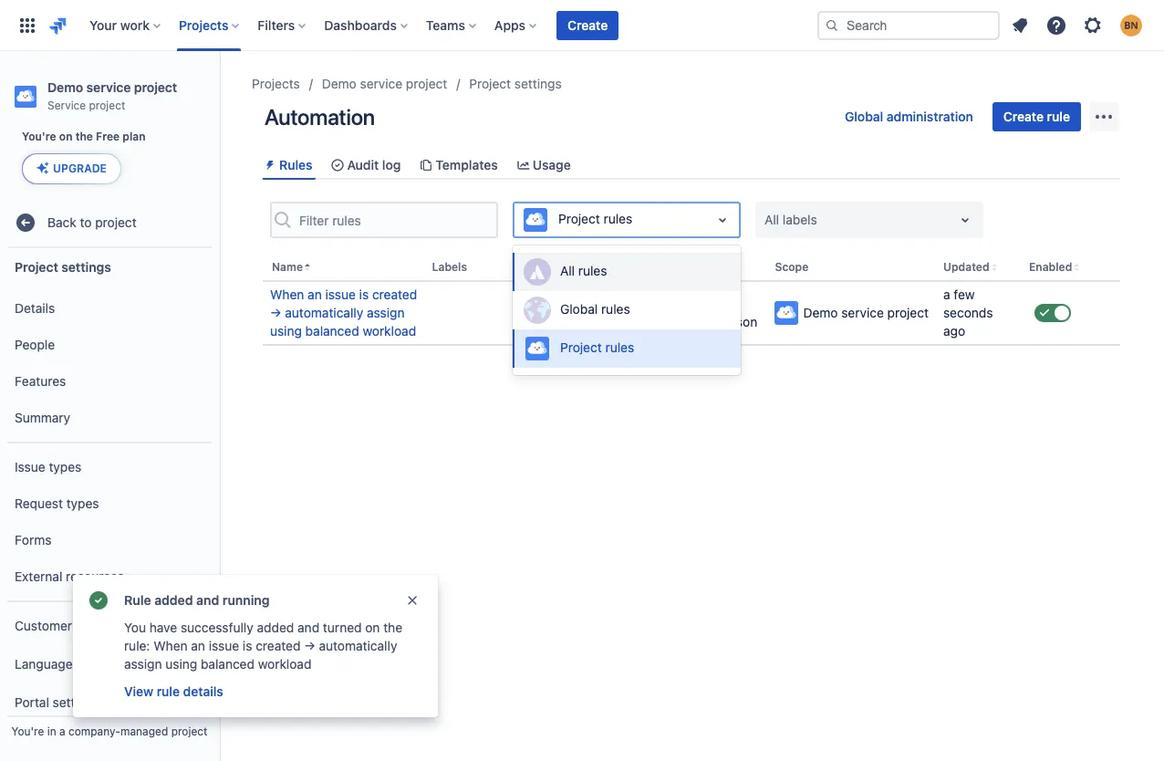 Task type: vqa. For each thing, say whether or not it's contained in the screenshot.
assign within the you have successfully added and turned on the rule: when an issue is created → automatically assign using balanced workload
yes



Task type: locate. For each thing, give the bounding box(es) containing it.
create rule
[[1004, 109, 1071, 124]]

labels
[[432, 260, 467, 274]]

0 vertical spatial demo service project
[[322, 76, 448, 91]]

external resources
[[15, 568, 124, 584]]

0 vertical spatial all
[[765, 212, 780, 227]]

1 horizontal spatial all
[[765, 212, 780, 227]]

demo service project down dashboards dropdown button on the left top
[[322, 76, 448, 91]]

1 vertical spatial when
[[154, 638, 188, 654]]

assign inside you have successfully added and turned on the rule: when an issue is created → automatically assign using balanced workload
[[124, 656, 162, 672]]

0 horizontal spatial service
[[86, 79, 131, 95]]

to
[[80, 214, 92, 230]]

enabled button
[[1022, 255, 1084, 281]]

project settings down back
[[15, 259, 111, 274]]

0 horizontal spatial using
[[165, 656, 197, 672]]

create button
[[557, 10, 619, 40]]

2 group from the top
[[7, 442, 212, 601]]

when an issue is created → automatically assign using balanced workload link
[[270, 286, 418, 341]]

1 horizontal spatial the
[[384, 620, 403, 635]]

service inside demo service project service project
[[86, 79, 131, 95]]

work
[[120, 17, 150, 32]]

settings down to
[[61, 259, 111, 274]]

issue
[[325, 287, 356, 302], [209, 638, 239, 654]]

0 vertical spatial a
[[944, 287, 951, 302]]

1 vertical spatial create
[[1004, 109, 1044, 124]]

1 vertical spatial assign
[[124, 656, 162, 672]]

0 vertical spatial assign
[[367, 305, 405, 321]]

0 vertical spatial you're
[[22, 130, 56, 143]]

a right in
[[59, 725, 65, 738]]

your work
[[89, 17, 150, 32]]

1 vertical spatial global
[[560, 301, 598, 317]]

demo up the service
[[47, 79, 83, 95]]

summary
[[15, 409, 70, 425]]

all
[[765, 212, 780, 227], [560, 263, 575, 279]]

all up global rules
[[560, 263, 575, 279]]

workload down the running
[[258, 656, 312, 672]]

rules up all rules
[[604, 211, 633, 227]]

project settings
[[469, 76, 562, 91], [15, 259, 111, 274]]

1 vertical spatial projects
[[252, 76, 300, 91]]

a left the few
[[944, 287, 951, 302]]

project down global rules
[[560, 340, 602, 355]]

workload down name "button"
[[363, 323, 416, 339]]

settings inside group
[[53, 694, 100, 710]]

is down successfully
[[243, 638, 252, 654]]

1 vertical spatial automatically
[[319, 638, 397, 654]]

managed
[[121, 725, 168, 738]]

created
[[372, 287, 417, 302], [256, 638, 301, 654]]

0 vertical spatial on
[[59, 130, 73, 143]]

0 horizontal spatial create
[[568, 17, 608, 32]]

tab list
[[256, 150, 1128, 180]]

back to project link
[[7, 204, 212, 241]]

1 horizontal spatial using
[[270, 323, 302, 339]]

0 horizontal spatial demo service project
[[322, 76, 448, 91]]

0 vertical spatial workload
[[363, 323, 416, 339]]

1 horizontal spatial rule
[[1048, 109, 1071, 124]]

1 vertical spatial the
[[384, 620, 403, 635]]

Filter rules field
[[294, 204, 497, 237]]

0 vertical spatial automatically
[[285, 305, 363, 321]]

templates image
[[419, 158, 434, 172]]

settings
[[515, 76, 562, 91], [61, 259, 111, 274], [53, 694, 100, 710]]

0 vertical spatial project settings
[[469, 76, 562, 91]]

demo up automation
[[322, 76, 357, 91]]

1 horizontal spatial global
[[845, 109, 884, 124]]

create left actions image
[[1004, 109, 1044, 124]]

1 vertical spatial all
[[560, 263, 575, 279]]

demo service project link
[[322, 73, 448, 95]]

added up have
[[154, 592, 193, 608]]

add labels button
[[432, 299, 517, 328]]

rule left actions image
[[1048, 109, 1071, 124]]

1 vertical spatial project settings
[[15, 259, 111, 274]]

1 vertical spatial →
[[304, 638, 316, 654]]

1 vertical spatial an
[[191, 638, 205, 654]]

open image up the updated
[[955, 209, 977, 231]]

group
[[7, 285, 212, 442], [7, 442, 212, 601], [7, 601, 212, 761]]

usage image
[[516, 158, 531, 172]]

the left free
[[75, 130, 93, 143]]

2 horizontal spatial demo
[[804, 305, 838, 321]]

1 vertical spatial created
[[256, 638, 301, 654]]

project rules up all rules
[[559, 211, 633, 227]]

free
[[96, 130, 120, 143]]

created inside you have successfully added and turned on the rule: when an issue is created → automatically assign using balanced workload
[[256, 638, 301, 654]]

types inside 'link'
[[66, 495, 99, 511]]

0 horizontal spatial added
[[154, 592, 193, 608]]

apps
[[495, 17, 526, 32]]

labels inside button
[[471, 305, 506, 321]]

demo down scope
[[804, 305, 838, 321]]

group containing details
[[7, 285, 212, 442]]

rules
[[279, 157, 313, 173]]

0 vertical spatial create
[[568, 17, 608, 32]]

and
[[196, 592, 219, 608], [298, 620, 320, 635]]

filters
[[258, 17, 295, 32]]

0 vertical spatial →
[[270, 305, 282, 321]]

assign
[[367, 305, 405, 321], [124, 656, 162, 672]]

external resources link
[[7, 559, 212, 595]]

1 horizontal spatial balanced
[[305, 323, 359, 339]]

using up view rule details
[[165, 656, 197, 672]]

balanced down name "button"
[[305, 323, 359, 339]]

1 horizontal spatial labels
[[783, 212, 818, 227]]

demo
[[322, 76, 357, 91], [47, 79, 83, 95], [804, 305, 838, 321]]

global for global rules
[[560, 301, 598, 317]]

1 horizontal spatial created
[[372, 287, 417, 302]]

1 vertical spatial types
[[66, 495, 99, 511]]

0 horizontal spatial →
[[270, 305, 282, 321]]

rule right view on the left of the page
[[157, 684, 180, 699]]

1 horizontal spatial when
[[270, 287, 304, 302]]

0 horizontal spatial the
[[75, 130, 93, 143]]

when down name
[[270, 287, 304, 302]]

settings down apps dropdown button
[[515, 76, 562, 91]]

automatically down name "button"
[[285, 305, 363, 321]]

audit log image
[[331, 158, 345, 172]]

0 vertical spatial rule
[[1048, 109, 1071, 124]]

1 vertical spatial labels
[[471, 305, 506, 321]]

demo service project
[[322, 76, 448, 91], [804, 305, 929, 321]]

scope
[[775, 260, 809, 274]]

project rules
[[559, 211, 633, 227], [560, 340, 634, 355]]

nelson
[[717, 314, 758, 330]]

issue down name "button"
[[325, 287, 356, 302]]

types right issue in the bottom of the page
[[49, 459, 81, 474]]

rules
[[604, 211, 633, 227], [579, 263, 607, 279], [601, 301, 630, 317], [606, 340, 634, 355]]

1 vertical spatial and
[[298, 620, 320, 635]]

audit log
[[347, 157, 401, 173]]

0 vertical spatial added
[[154, 592, 193, 608]]

1 vertical spatial workload
[[258, 656, 312, 672]]

create inside 'primary' element
[[568, 17, 608, 32]]

→
[[270, 305, 282, 321], [304, 638, 316, 654]]

projects button
[[173, 10, 247, 40]]

issue inside when an issue is created → automatically assign using balanced workload
[[325, 287, 356, 302]]

back to project
[[47, 214, 137, 230]]

project rules down global rules
[[560, 340, 634, 355]]

types right request
[[66, 495, 99, 511]]

1 horizontal spatial issue
[[325, 287, 356, 302]]

create for create
[[568, 17, 608, 32]]

0 horizontal spatial labels
[[471, 305, 506, 321]]

templates
[[436, 157, 498, 173]]

created inside when an issue is created → automatically assign using balanced workload
[[372, 287, 417, 302]]

1 horizontal spatial a
[[944, 287, 951, 302]]

0 horizontal spatial project settings
[[15, 259, 111, 274]]

details link
[[7, 290, 212, 327]]

create for create rule
[[1004, 109, 1044, 124]]

notifications image
[[1009, 14, 1031, 36]]

project right to
[[95, 214, 137, 230]]

projects inside projects popup button
[[179, 17, 229, 32]]

customer
[[15, 618, 72, 633]]

on down the service
[[59, 130, 73, 143]]

workload inside when an issue is created → automatically assign using balanced workload
[[363, 323, 416, 339]]

1 horizontal spatial added
[[257, 620, 294, 635]]

on
[[59, 130, 73, 143], [365, 620, 380, 635]]

automatically down turned
[[319, 638, 397, 654]]

0 horizontal spatial issue
[[209, 638, 239, 654]]

administration
[[887, 109, 974, 124]]

jira image
[[47, 14, 69, 36], [47, 14, 69, 36]]

1 vertical spatial added
[[257, 620, 294, 635]]

0 horizontal spatial an
[[191, 638, 205, 654]]

in
[[47, 725, 56, 738]]

added
[[154, 592, 193, 608], [257, 620, 294, 635]]

0 vertical spatial using
[[270, 323, 302, 339]]

rules image
[[263, 158, 277, 172]]

1 horizontal spatial workload
[[363, 323, 416, 339]]

1 vertical spatial rule
[[157, 684, 180, 699]]

projects up the sidebar navigation image
[[179, 17, 229, 32]]

created down the running
[[256, 638, 301, 654]]

on right turned
[[365, 620, 380, 635]]

types for issue types
[[49, 459, 81, 474]]

view
[[124, 684, 153, 699]]

all labels
[[765, 212, 818, 227]]

global down all rules
[[560, 301, 598, 317]]

1 vertical spatial balanced
[[201, 656, 255, 672]]

your
[[89, 17, 117, 32]]

using down name
[[270, 323, 302, 339]]

project
[[469, 76, 511, 91], [559, 211, 600, 227], [15, 259, 58, 274], [560, 340, 602, 355]]

balanced inside when an issue is created → automatically assign using balanced workload
[[305, 323, 359, 339]]

is down name "button"
[[359, 287, 369, 302]]

0 vertical spatial the
[[75, 130, 93, 143]]

1 horizontal spatial an
[[308, 287, 322, 302]]

1 group from the top
[[7, 285, 212, 442]]

you're left in
[[11, 725, 44, 738]]

banner
[[0, 0, 1165, 51]]

0 horizontal spatial created
[[256, 638, 301, 654]]

added down the running
[[257, 620, 294, 635]]

the right turned
[[384, 620, 403, 635]]

1 vertical spatial you're
[[11, 725, 44, 738]]

when down have
[[154, 638, 188, 654]]

0 vertical spatial settings
[[515, 76, 562, 91]]

and left turned
[[298, 620, 320, 635]]

assign down name "button"
[[367, 305, 405, 321]]

1 horizontal spatial demo service project
[[804, 305, 929, 321]]

1 horizontal spatial →
[[304, 638, 316, 654]]

1 vertical spatial on
[[365, 620, 380, 635]]

an down name "button"
[[308, 287, 322, 302]]

assign down rule:
[[124, 656, 162, 672]]

0 horizontal spatial projects
[[179, 17, 229, 32]]

demo service project service project
[[47, 79, 177, 112]]

1 horizontal spatial project settings
[[469, 76, 562, 91]]

0 horizontal spatial assign
[[124, 656, 162, 672]]

settings up company-
[[53, 694, 100, 710]]

0 horizontal spatial global
[[560, 301, 598, 317]]

global left the 'administration'
[[845, 109, 884, 124]]

an down successfully
[[191, 638, 205, 654]]

create
[[568, 17, 608, 32], [1004, 109, 1044, 124]]

1 horizontal spatial assign
[[367, 305, 405, 321]]

0 vertical spatial and
[[196, 592, 219, 608]]

balanced up details
[[201, 656, 255, 672]]

request types
[[15, 495, 99, 511]]

0 vertical spatial balanced
[[305, 323, 359, 339]]

0 vertical spatial an
[[308, 287, 322, 302]]

open image up owner
[[712, 209, 734, 231]]

1 horizontal spatial is
[[359, 287, 369, 302]]

created down name "button"
[[372, 287, 417, 302]]

0 horizontal spatial on
[[59, 130, 73, 143]]

1 horizontal spatial demo
[[322, 76, 357, 91]]

create right apps dropdown button
[[568, 17, 608, 32]]

support
[[76, 656, 122, 671]]

automatically
[[285, 305, 363, 321], [319, 638, 397, 654]]

3 group from the top
[[7, 601, 212, 761]]

0 vertical spatial labels
[[783, 212, 818, 227]]

using inside you have successfully added and turned on the rule: when an issue is created → automatically assign using balanced workload
[[165, 656, 197, 672]]

name button
[[263, 255, 425, 281]]

1 horizontal spatial projects
[[252, 76, 300, 91]]

0 horizontal spatial rule
[[157, 684, 180, 699]]

customer permissions link
[[7, 608, 212, 644]]

issue down successfully
[[209, 638, 239, 654]]

0 vertical spatial is
[[359, 287, 369, 302]]

0 horizontal spatial workload
[[258, 656, 312, 672]]

global
[[845, 109, 884, 124], [560, 301, 598, 317]]

rule added and running
[[124, 592, 270, 608]]

workload inside you have successfully added and turned on the rule: when an issue is created → automatically assign using balanced workload
[[258, 656, 312, 672]]

you're
[[22, 130, 56, 143], [11, 725, 44, 738]]

demo service project down scope
[[804, 305, 929, 321]]

project settings down apps dropdown button
[[469, 76, 562, 91]]

labels right 'add'
[[471, 305, 506, 321]]

audit
[[347, 157, 379, 173]]

0 horizontal spatial demo
[[47, 79, 83, 95]]

you're down the service
[[22, 130, 56, 143]]

0 vertical spatial global
[[845, 109, 884, 124]]

1 horizontal spatial create
[[1004, 109, 1044, 124]]

the
[[75, 130, 93, 143], [384, 620, 403, 635]]

labels up scope
[[783, 212, 818, 227]]

0 vertical spatial when
[[270, 287, 304, 302]]

tab list containing rules
[[256, 150, 1128, 180]]

0 horizontal spatial is
[[243, 638, 252, 654]]

0 vertical spatial projects
[[179, 17, 229, 32]]

1 vertical spatial issue
[[209, 638, 239, 654]]

0 vertical spatial created
[[372, 287, 417, 302]]

1 horizontal spatial on
[[365, 620, 380, 635]]

0 horizontal spatial all
[[560, 263, 575, 279]]

1 vertical spatial is
[[243, 638, 252, 654]]

rule for view
[[157, 684, 180, 699]]

and up successfully
[[196, 592, 219, 608]]

open image
[[712, 209, 734, 231], [955, 209, 977, 231]]

0 horizontal spatial and
[[196, 592, 219, 608]]

all for all labels
[[765, 212, 780, 227]]

all up scope
[[765, 212, 780, 227]]

permissions
[[76, 618, 147, 633]]

projects
[[179, 17, 229, 32], [252, 76, 300, 91]]

projects up automation
[[252, 76, 300, 91]]



Task type: describe. For each thing, give the bounding box(es) containing it.
plan
[[123, 130, 146, 143]]

1 vertical spatial demo service project
[[804, 305, 929, 321]]

rules down global rules
[[606, 340, 634, 355]]

request types link
[[7, 486, 212, 522]]

you're for you're in a company-managed project
[[11, 725, 44, 738]]

settings for language support
[[53, 694, 100, 710]]

project up details in the top of the page
[[15, 259, 58, 274]]

is inside when an issue is created → automatically assign using balanced workload
[[359, 287, 369, 302]]

project up all rules
[[559, 211, 600, 227]]

help image
[[1046, 14, 1068, 36]]

dismiss image
[[405, 593, 420, 608]]

project down details
[[171, 725, 208, 738]]

portal settings
[[15, 694, 100, 710]]

primary element
[[11, 0, 818, 51]]

portal
[[15, 694, 49, 710]]

forms link
[[7, 522, 212, 559]]

language support
[[15, 656, 122, 671]]

2 horizontal spatial service
[[842, 305, 884, 321]]

your profile and settings image
[[1121, 14, 1143, 36]]

create rule button
[[993, 102, 1082, 131]]

you're for you're on the free plan
[[22, 130, 56, 143]]

automation
[[265, 104, 375, 130]]

an inside when an issue is created → automatically assign using balanced workload
[[308, 287, 322, 302]]

you
[[124, 620, 146, 635]]

0 horizontal spatial a
[[59, 725, 65, 738]]

language
[[15, 656, 73, 671]]

all rules
[[560, 263, 607, 279]]

project down apps
[[469, 76, 511, 91]]

successfully
[[181, 620, 254, 635]]

settings image
[[1083, 14, 1104, 36]]

summary link
[[7, 400, 212, 436]]

→ inside when an issue is created → automatically assign using balanced workload
[[270, 305, 282, 321]]

updated
[[944, 260, 990, 274]]

add
[[443, 305, 467, 321]]

dashboards
[[324, 17, 397, 32]]

resources
[[66, 568, 124, 584]]

teams button
[[421, 10, 484, 40]]

added inside you have successfully added and turned on the rule: when an issue is created → automatically assign using balanced workload
[[257, 620, 294, 635]]

project up plan
[[134, 79, 177, 95]]

the inside you have successfully added and turned on the rule: when an issue is created → automatically assign using balanced workload
[[384, 620, 403, 635]]

service
[[47, 99, 86, 112]]

name
[[272, 260, 303, 274]]

log
[[382, 157, 401, 173]]

rules up global rules
[[579, 263, 607, 279]]

types for request types
[[66, 495, 99, 511]]

is inside you have successfully added and turned on the rule: when an issue is created → automatically assign using balanced workload
[[243, 638, 252, 654]]

forms
[[15, 532, 52, 547]]

appswitcher icon image
[[16, 14, 38, 36]]

have
[[149, 620, 177, 635]]

ben
[[717, 296, 740, 311]]

filters button
[[252, 10, 313, 40]]

running
[[223, 592, 270, 608]]

actions image
[[1093, 106, 1115, 128]]

and inside you have successfully added and turned on the rule: when an issue is created → automatically assign using balanced workload
[[298, 620, 320, 635]]

usage
[[533, 157, 571, 173]]

upgrade button
[[23, 154, 120, 183]]

people link
[[7, 327, 212, 363]]

back
[[47, 214, 76, 230]]

dashboards button
[[319, 10, 415, 40]]

sidebar navigation image
[[199, 73, 239, 110]]

demo inside demo service project service project
[[47, 79, 83, 95]]

when inside you have successfully added and turned on the rule: when an issue is created → automatically assign using balanced workload
[[154, 638, 188, 654]]

ago
[[944, 323, 966, 339]]

when inside when an issue is created → automatically assign using balanced workload
[[270, 287, 304, 302]]

apps button
[[489, 10, 544, 40]]

global administration link
[[834, 102, 985, 131]]

1 horizontal spatial service
[[360, 76, 403, 91]]

project settings link
[[469, 73, 562, 95]]

project left the seconds
[[888, 305, 929, 321]]

projects for projects popup button on the top left of page
[[179, 17, 229, 32]]

1 open image from the left
[[712, 209, 734, 231]]

view rule details button
[[122, 681, 225, 703]]

rule
[[124, 592, 151, 608]]

issue types
[[15, 459, 81, 474]]

labels for all labels
[[783, 212, 818, 227]]

assign inside when an issue is created → automatically assign using balanced workload
[[367, 305, 405, 321]]

labels for add labels
[[471, 305, 506, 321]]

turned
[[323, 620, 362, 635]]

automatically inside you have successfully added and turned on the rule: when an issue is created → automatically assign using balanced workload
[[319, 638, 397, 654]]

a few seconds ago
[[944, 287, 993, 339]]

search image
[[825, 18, 840, 32]]

few
[[954, 287, 975, 302]]

ben nelson
[[717, 296, 758, 330]]

project down 'primary' element
[[406, 76, 448, 91]]

language support link
[[7, 644, 212, 685]]

projects link
[[252, 73, 300, 95]]

group containing issue types
[[7, 442, 212, 601]]

an inside you have successfully added and turned on the rule: when an issue is created → automatically assign using balanced workload
[[191, 638, 205, 654]]

2 open image from the left
[[955, 209, 977, 231]]

enabled
[[1030, 260, 1073, 274]]

balanced inside you have successfully added and turned on the rule: when an issue is created → automatically assign using balanced workload
[[201, 656, 255, 672]]

1 vertical spatial project rules
[[560, 340, 634, 355]]

your work button
[[84, 10, 168, 40]]

add labels
[[443, 305, 506, 321]]

features
[[15, 373, 66, 388]]

features link
[[7, 363, 212, 400]]

0 vertical spatial project rules
[[559, 211, 633, 227]]

people
[[15, 336, 55, 352]]

details
[[15, 300, 55, 315]]

request
[[15, 495, 63, 511]]

issue inside you have successfully added and turned on the rule: when an issue is created → automatically assign using balanced workload
[[209, 638, 239, 654]]

issue
[[15, 459, 45, 474]]

group containing customer permissions
[[7, 601, 212, 761]]

customer permissions
[[15, 618, 147, 633]]

portal settings link
[[7, 685, 212, 721]]

you're in a company-managed project
[[11, 725, 208, 738]]

settings for demo service project
[[515, 76, 562, 91]]

view rule details
[[124, 684, 223, 699]]

banner containing your work
[[0, 0, 1165, 51]]

global administration
[[845, 109, 974, 124]]

all for all rules
[[560, 263, 575, 279]]

rules down all rules
[[601, 301, 630, 317]]

rule for create
[[1048, 109, 1071, 124]]

1 vertical spatial settings
[[61, 259, 111, 274]]

success image
[[88, 590, 110, 612]]

when an issue is created → automatically assign using balanced workload
[[270, 287, 417, 339]]

upgrade
[[53, 162, 107, 175]]

using inside when an issue is created → automatically assign using balanced workload
[[270, 323, 302, 339]]

rule:
[[124, 638, 150, 654]]

global for global administration
[[845, 109, 884, 124]]

a inside a few seconds ago
[[944, 287, 951, 302]]

projects for projects link
[[252, 76, 300, 91]]

owner
[[690, 260, 725, 274]]

→ inside you have successfully added and turned on the rule: when an issue is created → automatically assign using balanced workload
[[304, 638, 316, 654]]

on inside you have successfully added and turned on the rule: when an issue is created → automatically assign using balanced workload
[[365, 620, 380, 635]]

automatically inside when an issue is created → automatically assign using balanced workload
[[285, 305, 363, 321]]

you have successfully added and turned on the rule: when an issue is created → automatically assign using balanced workload
[[124, 620, 403, 672]]

Search field
[[818, 10, 1000, 40]]

seconds
[[944, 305, 993, 321]]

details
[[183, 684, 223, 699]]

external
[[15, 568, 62, 584]]

company-
[[68, 725, 121, 738]]

issue types link
[[7, 449, 212, 486]]

project up free
[[89, 99, 125, 112]]

teams
[[426, 17, 465, 32]]



